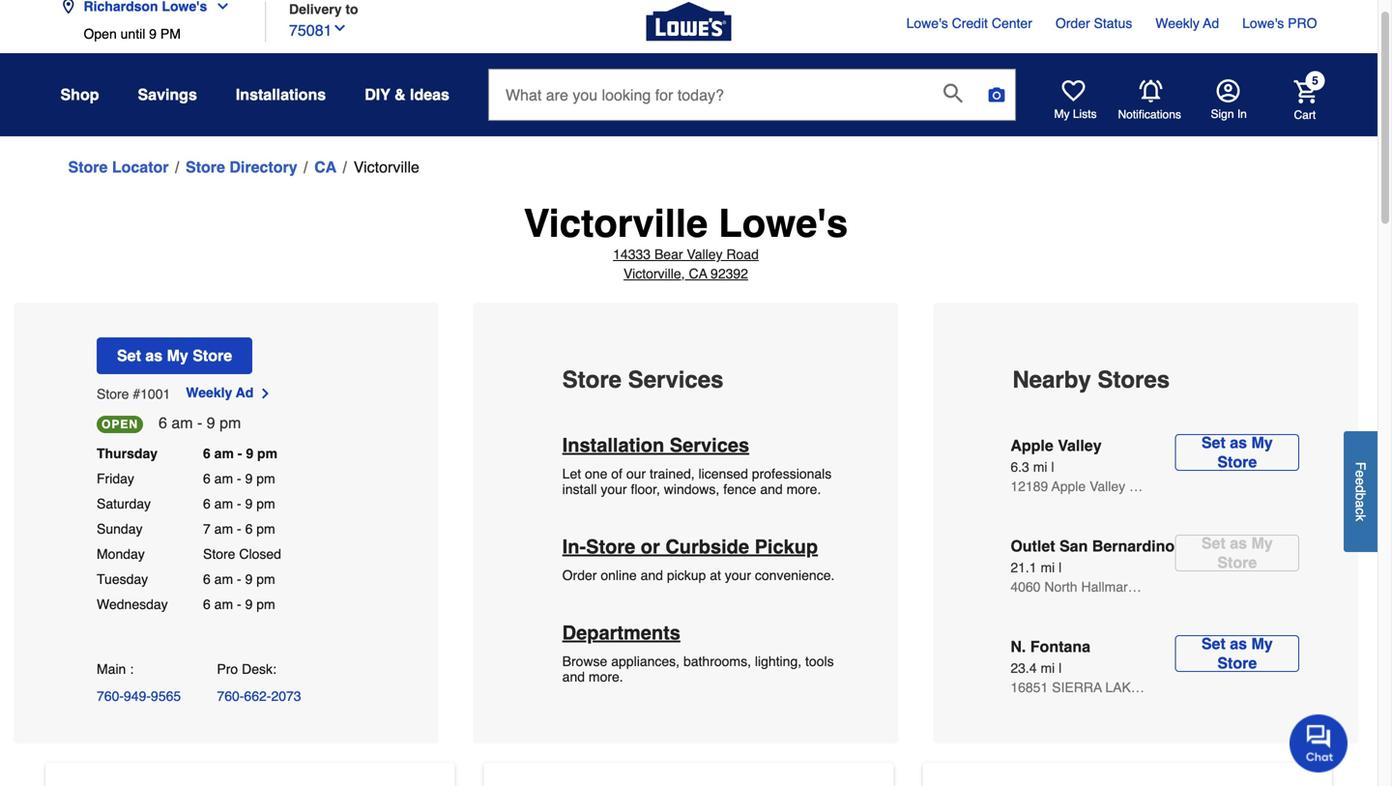 Task type: locate. For each thing, give the bounding box(es) containing it.
mi inside n. fontana 23.4 mi | 16851 sierra lakes parkway
[[1041, 660, 1055, 676]]

12189
[[1011, 479, 1048, 494]]

n. fontana 23.4 mi | 16851 sierra lakes parkway
[[1011, 638, 1218, 695]]

ad left "chevron right" image
[[236, 385, 254, 400]]

2 vertical spatial mi
[[1041, 660, 1055, 676]]

or
[[641, 536, 660, 558]]

until
[[120, 26, 145, 42]]

set for n. fontana
[[1202, 635, 1226, 653]]

9 for friday
[[245, 471, 253, 486]]

mi right the 6.3
[[1033, 459, 1047, 475]]

main :
[[97, 661, 134, 677]]

lowe's
[[906, 15, 948, 31], [1242, 15, 1284, 31], [719, 201, 848, 246]]

1 vertical spatial weekly ad
[[186, 385, 254, 400]]

and inside installation services let one of our trained, licensed professionals install your floor, windows, fence and more.
[[760, 481, 783, 497]]

set as my store button for apple valley
[[1175, 433, 1300, 472]]

set as my store button for n. fontana
[[1175, 634, 1300, 673]]

7
[[203, 521, 211, 536]]

1 horizontal spatial your
[[725, 568, 751, 583]]

1 vertical spatial weekly ad link
[[186, 382, 273, 402]]

chevron down image left delivery
[[207, 0, 230, 14]]

chevron down image down to
[[332, 20, 348, 36]]

trained,
[[650, 466, 695, 481]]

0 vertical spatial services
[[628, 366, 724, 393]]

order inside order status link
[[1056, 15, 1090, 31]]

0 vertical spatial ad
[[1203, 15, 1219, 31]]

ad left lowe's pro
[[1203, 15, 1219, 31]]

pickup
[[755, 536, 818, 558]]

order left status
[[1056, 15, 1090, 31]]

- for thursday
[[238, 446, 242, 461]]

- for sunday
[[237, 521, 241, 536]]

more. inside departments browse appliances, bathrooms, lighting, tools and more.
[[589, 669, 623, 684]]

your left floor,
[[601, 481, 627, 497]]

2 e from the top
[[1353, 478, 1368, 485]]

lowe's home improvement logo image
[[646, 0, 731, 64]]

2 vertical spatial and
[[562, 669, 585, 684]]

bathrooms,
[[683, 654, 751, 669]]

1 vertical spatial valley
[[1058, 437, 1102, 454]]

valley
[[687, 247, 723, 262], [1058, 437, 1102, 454], [1090, 479, 1126, 494]]

nearby
[[1013, 366, 1091, 393]]

store
[[68, 158, 108, 176], [186, 158, 225, 176], [193, 347, 232, 364], [562, 366, 622, 393], [97, 386, 129, 402], [1218, 453, 1257, 471], [586, 536, 635, 558], [203, 546, 235, 562], [1218, 553, 1257, 571], [1218, 654, 1257, 672]]

| up north
[[1059, 560, 1062, 575]]

chevron down image
[[207, 0, 230, 14], [332, 20, 348, 36]]

lists
[[1073, 107, 1097, 121]]

lowe's left pro
[[1242, 15, 1284, 31]]

mi right 23.4
[[1041, 660, 1055, 676]]

6 for friday
[[203, 471, 211, 486]]

installations
[[236, 86, 326, 103]]

1 horizontal spatial more.
[[787, 481, 821, 497]]

services for store
[[628, 366, 724, 393]]

pm for wednesday
[[256, 596, 275, 612]]

lowe's pro
[[1242, 15, 1317, 31]]

lowe's pro link
[[1242, 14, 1317, 33]]

0 vertical spatial more.
[[787, 481, 821, 497]]

outlet san bernardino 21.1 mi | 4060 north hallmark pkwy
[[1011, 537, 1175, 595]]

1 vertical spatial order
[[562, 568, 597, 583]]

1 vertical spatial your
[[725, 568, 751, 583]]

apple up the 6.3
[[1011, 437, 1054, 454]]

e up b at the bottom
[[1353, 478, 1368, 485]]

0 vertical spatial weekly ad
[[1156, 15, 1219, 31]]

bear
[[654, 247, 683, 262]]

and down departments link
[[562, 669, 585, 684]]

- for wednesday
[[237, 596, 241, 612]]

road up bernardino
[[1129, 479, 1162, 494]]

victorville lowe's 14333 bear valley road victorville , ca 92392
[[524, 201, 848, 281]]

1 vertical spatial |
[[1059, 560, 1062, 575]]

1 horizontal spatial 760-
[[217, 688, 244, 704]]

ca left victorville button
[[314, 158, 337, 176]]

1 horizontal spatial and
[[641, 568, 663, 583]]

b
[[1353, 493, 1368, 500]]

c
[[1353, 508, 1368, 514]]

as
[[145, 347, 163, 364], [1230, 434, 1247, 451], [1230, 534, 1247, 552], [1230, 635, 1247, 653]]

am for thursday
[[214, 446, 234, 461]]

0 vertical spatial weekly ad link
[[1156, 14, 1219, 33]]

let
[[562, 466, 581, 481]]

ca right ,
[[689, 266, 707, 281]]

0 horizontal spatial order
[[562, 568, 597, 583]]

chevron down image inside 75081 button
[[332, 20, 348, 36]]

0 vertical spatial victorville
[[354, 158, 419, 176]]

windows,
[[664, 481, 720, 497]]

760-949-9565
[[97, 688, 181, 704]]

1 horizontal spatial road
[[1129, 479, 1162, 494]]

n.
[[1011, 638, 1026, 655]]

pm
[[220, 414, 241, 432], [257, 446, 278, 461], [256, 471, 275, 486], [256, 496, 275, 511], [256, 521, 275, 536], [256, 571, 275, 587], [256, 596, 275, 612]]

| right the 6.3
[[1051, 459, 1055, 475]]

f e e d b a c k
[[1353, 462, 1368, 521]]

valley down apple valley link
[[1090, 479, 1126, 494]]

mi up north
[[1041, 560, 1055, 575]]

lowe's credit center link
[[906, 14, 1032, 33]]

lowe's left credit
[[906, 15, 948, 31]]

0 vertical spatial and
[[760, 481, 783, 497]]

0 vertical spatial valley
[[687, 247, 723, 262]]

0 vertical spatial weekly
[[1156, 15, 1200, 31]]

set as my store
[[117, 347, 232, 364], [1202, 434, 1273, 471], [1202, 534, 1273, 571], [1202, 635, 1273, 672]]

more. down departments
[[589, 669, 623, 684]]

-
[[197, 414, 202, 432], [238, 446, 242, 461], [237, 471, 241, 486], [237, 496, 241, 511], [237, 521, 241, 536], [237, 571, 241, 587], [237, 596, 241, 612]]

and right fence
[[760, 481, 783, 497]]

6 for thursday
[[203, 446, 211, 461]]

- for tuesday
[[237, 571, 241, 587]]

e
[[1353, 470, 1368, 478], [1353, 478, 1368, 485]]

0 horizontal spatial weekly ad
[[186, 385, 254, 400]]

services inside installation services let one of our trained, licensed professionals install your floor, windows, fence and more.
[[670, 434, 749, 456]]

your inside in-store or curbside pickup order online and pickup at your convenience.
[[725, 568, 751, 583]]

1 760- from the left
[[97, 688, 124, 704]]

weekly ad left "chevron right" image
[[186, 385, 254, 400]]

store directory link
[[186, 156, 297, 179]]

- for saturday
[[237, 496, 241, 511]]

my for apple valley
[[1251, 434, 1273, 451]]

16851
[[1011, 680, 1048, 695]]

1 vertical spatial more.
[[589, 669, 623, 684]]

order
[[1056, 15, 1090, 31], [562, 568, 597, 583]]

store #1001
[[97, 386, 170, 402]]

760- for 662-
[[217, 688, 244, 704]]

760- down main
[[97, 688, 124, 704]]

1 horizontal spatial weekly ad
[[1156, 15, 1219, 31]]

apple
[[1011, 437, 1054, 454], [1052, 479, 1086, 494]]

am for sunday
[[214, 521, 233, 536]]

0 vertical spatial ca
[[314, 158, 337, 176]]

pm for saturday
[[256, 496, 275, 511]]

e up the d
[[1353, 470, 1368, 478]]

notifications
[[1118, 108, 1181, 121]]

| inside the apple valley 6.3 mi | 12189 apple valley road
[[1051, 459, 1055, 475]]

set as my store for outlet san bernardino
[[1202, 534, 1273, 571]]

d
[[1353, 485, 1368, 493]]

1 vertical spatial road
[[1129, 479, 1162, 494]]

search image
[[944, 83, 963, 103]]

victorville
[[354, 158, 419, 176], [524, 201, 708, 246], [624, 266, 681, 281]]

hallmark
[[1081, 579, 1135, 595]]

order down in-
[[562, 568, 597, 583]]

0 vertical spatial chevron down image
[[207, 0, 230, 14]]

lowe's up 92392
[[719, 201, 848, 246]]

6 am - 9 pm for thursday
[[203, 446, 278, 461]]

6 am - 9 pm for friday
[[203, 471, 275, 486]]

2 vertical spatial |
[[1059, 660, 1062, 676]]

and down or
[[641, 568, 663, 583]]

store locator link
[[68, 156, 169, 179]]

760- inside 760-662-2073 link
[[217, 688, 244, 704]]

0 horizontal spatial 760-
[[97, 688, 124, 704]]

desk:
[[242, 661, 276, 677]]

0 horizontal spatial your
[[601, 481, 627, 497]]

1 vertical spatial ca
[[689, 266, 707, 281]]

store inside in-store or curbside pickup order online and pickup at your convenience.
[[586, 536, 635, 558]]

n. fontana link
[[1011, 635, 1175, 658]]

9
[[149, 26, 157, 42], [207, 414, 215, 432], [246, 446, 253, 461], [245, 471, 253, 486], [245, 496, 253, 511], [245, 571, 253, 587], [245, 596, 253, 612]]

1 vertical spatial chevron down image
[[332, 20, 348, 36]]

your right "at"
[[725, 568, 751, 583]]

road inside victorville lowe's 14333 bear valley road victorville , ca 92392
[[726, 247, 759, 262]]

weekly ad right status
[[1156, 15, 1219, 31]]

0 vertical spatial apple
[[1011, 437, 1054, 454]]

0 horizontal spatial road
[[726, 247, 759, 262]]

0 horizontal spatial lowe's
[[719, 201, 848, 246]]

2 760- from the left
[[217, 688, 244, 704]]

weekly right status
[[1156, 15, 1200, 31]]

your inside installation services let one of our trained, licensed professionals install your floor, windows, fence and more.
[[601, 481, 627, 497]]

mi inside the apple valley 6.3 mi | 12189 apple valley road
[[1033, 459, 1047, 475]]

1 vertical spatial weekly
[[186, 385, 232, 400]]

0 horizontal spatial and
[[562, 669, 585, 684]]

1 horizontal spatial lowe's
[[906, 15, 948, 31]]

1 vertical spatial ad
[[236, 385, 254, 400]]

ca inside victorville lowe's 14333 bear valley road victorville , ca 92392
[[689, 266, 707, 281]]

apple right 12189
[[1052, 479, 1086, 494]]

| inside outlet san bernardino 21.1 mi | 4060 north hallmark pkwy
[[1059, 560, 1062, 575]]

2 horizontal spatial lowe's
[[1242, 15, 1284, 31]]

chevron right image
[[257, 386, 273, 401]]

outlet san bernardino link
[[1011, 535, 1175, 558]]

road up 92392
[[726, 247, 759, 262]]

bernardino
[[1092, 537, 1175, 555]]

store directory
[[186, 158, 297, 176]]

1 horizontal spatial chevron down image
[[332, 20, 348, 36]]

2 vertical spatial victorville
[[624, 266, 681, 281]]

| down "fontana"
[[1059, 660, 1062, 676]]

pm for tuesday
[[256, 571, 275, 587]]

more.
[[787, 481, 821, 497], [589, 669, 623, 684]]

760- for 949-
[[97, 688, 124, 704]]

6 for wednesday
[[203, 596, 211, 612]]

services up licensed at the right of the page
[[670, 434, 749, 456]]

delivery to
[[289, 1, 358, 17]]

saturday
[[97, 496, 151, 511]]

1 horizontal spatial ca
[[689, 266, 707, 281]]

pkwy
[[1138, 579, 1171, 595]]

valley up 92392
[[687, 247, 723, 262]]

sign in
[[1211, 107, 1247, 121]]

mi inside outlet san bernardino 21.1 mi | 4060 north hallmark pkwy
[[1041, 560, 1055, 575]]

open
[[84, 26, 117, 42]]

store inside "link"
[[68, 158, 108, 176]]

mi for fontana
[[1041, 660, 1055, 676]]

victorville button
[[354, 156, 419, 179]]

2 vertical spatial valley
[[1090, 479, 1126, 494]]

victorville right ca link
[[354, 158, 419, 176]]

lowe's home improvement notification center image
[[1139, 80, 1163, 103]]

1 horizontal spatial ad
[[1203, 15, 1219, 31]]

parkway
[[1153, 680, 1218, 695]]

1 vertical spatial and
[[641, 568, 663, 583]]

in
[[1237, 107, 1247, 121]]

more. up the pickup
[[787, 481, 821, 497]]

appliances,
[[611, 654, 680, 669]]

2 horizontal spatial and
[[760, 481, 783, 497]]

9 for saturday
[[245, 496, 253, 511]]

| inside n. fontana 23.4 mi | 16851 sierra lakes parkway
[[1059, 660, 1062, 676]]

0 vertical spatial |
[[1051, 459, 1055, 475]]

victorville down bear
[[624, 266, 681, 281]]

my for outlet san bernardino
[[1251, 534, 1273, 552]]

None search field
[[488, 69, 1016, 139]]

of
[[611, 466, 623, 481]]

0 vertical spatial mi
[[1033, 459, 1047, 475]]

weekly left "chevron right" image
[[186, 385, 232, 400]]

1 vertical spatial victorville
[[524, 201, 708, 246]]

savings button
[[138, 77, 197, 112]]

6 am - 9 pm for tuesday
[[203, 571, 275, 587]]

|
[[1051, 459, 1055, 475], [1059, 560, 1062, 575], [1059, 660, 1062, 676]]

am for saturday
[[214, 496, 233, 511]]

departments link
[[562, 622, 681, 644]]

our
[[626, 466, 646, 481]]

0 vertical spatial your
[[601, 481, 627, 497]]

0 horizontal spatial chevron down image
[[207, 0, 230, 14]]

1 vertical spatial mi
[[1041, 560, 1055, 575]]

store locator
[[68, 158, 169, 176]]

0 vertical spatial order
[[1056, 15, 1090, 31]]

closed
[[239, 546, 281, 562]]

1 horizontal spatial order
[[1056, 15, 1090, 31]]

6 am - 9 pm for saturday
[[203, 496, 275, 511]]

my lists
[[1054, 107, 1097, 121]]

valley up 12189 apple valley road link
[[1058, 437, 1102, 454]]

your
[[601, 481, 627, 497], [725, 568, 751, 583]]

weekly ad link right #1001
[[186, 382, 273, 402]]

0 vertical spatial road
[[726, 247, 759, 262]]

1 vertical spatial services
[[670, 434, 749, 456]]

pro
[[1288, 15, 1317, 31]]

your for one
[[601, 481, 627, 497]]

4060
[[1011, 579, 1041, 595]]

mi for valley
[[1033, 459, 1047, 475]]

weekly ad link right status
[[1156, 14, 1219, 33]]

install
[[562, 481, 597, 497]]

as for apple valley
[[1230, 434, 1247, 451]]

victorville for victorville
[[354, 158, 419, 176]]

installations button
[[236, 77, 326, 112]]

services up installation services link
[[628, 366, 724, 393]]

victorville up 14333
[[524, 201, 708, 246]]

0 horizontal spatial more.
[[589, 669, 623, 684]]

road
[[726, 247, 759, 262], [1129, 479, 1162, 494]]

curbside
[[665, 536, 749, 558]]

760- down pro
[[217, 688, 244, 704]]

760-662-2073
[[217, 688, 301, 704]]



Task type: describe. For each thing, give the bounding box(es) containing it.
6 am - 9 pm for wednesday
[[203, 596, 275, 612]]

as for outlet san bernardino
[[1230, 534, 1247, 552]]

0 horizontal spatial ca
[[314, 158, 337, 176]]

9 for tuesday
[[245, 571, 253, 587]]

order inside in-store or curbside pickup order online and pickup at your convenience.
[[562, 568, 597, 583]]

lowe's credit center
[[906, 15, 1032, 31]]

- for friday
[[237, 471, 241, 486]]

center
[[992, 15, 1032, 31]]

valley inside victorville lowe's 14333 bear valley road victorville , ca 92392
[[687, 247, 723, 262]]

at
[[710, 568, 721, 583]]

and inside in-store or curbside pickup order online and pickup at your convenience.
[[641, 568, 663, 583]]

to
[[345, 1, 358, 17]]

0 horizontal spatial weekly
[[186, 385, 232, 400]]

2073
[[271, 688, 301, 704]]

my for n. fontana
[[1251, 635, 1273, 653]]

outlet
[[1011, 537, 1055, 555]]

monday
[[97, 546, 145, 562]]

store closed
[[203, 546, 281, 562]]

north
[[1044, 579, 1078, 595]]

9565
[[151, 688, 181, 704]]

| for fontana
[[1059, 660, 1062, 676]]

victorville for victorville lowe's 14333 bear valley road victorville , ca 92392
[[524, 201, 708, 246]]

pm for friday
[[256, 471, 275, 486]]

more. inside installation services let one of our trained, licensed professionals install your floor, windows, fence and more.
[[787, 481, 821, 497]]

k
[[1353, 514, 1368, 521]]

departments browse appliances, bathrooms, lighting, tools and more.
[[562, 622, 838, 684]]

#1001
[[133, 386, 170, 402]]

| for valley
[[1051, 459, 1055, 475]]

0 horizontal spatial weekly ad link
[[186, 382, 273, 402]]

main
[[97, 661, 126, 677]]

browse
[[562, 654, 607, 669]]

as for n. fontana
[[1230, 635, 1247, 653]]

1 e from the top
[[1353, 470, 1368, 478]]

departments
[[562, 622, 681, 644]]

1 horizontal spatial weekly
[[1156, 15, 1200, 31]]

21.1
[[1011, 560, 1037, 575]]

75081
[[289, 21, 332, 39]]

sign in button
[[1211, 79, 1247, 122]]

75081 button
[[289, 17, 348, 42]]

delivery
[[289, 1, 342, 17]]

lowe's for lowe's credit center
[[906, 15, 948, 31]]

convenience.
[[755, 568, 835, 583]]

,
[[681, 266, 685, 281]]

thursday
[[97, 446, 158, 461]]

licensed
[[699, 466, 748, 481]]

pm
[[160, 26, 181, 42]]

949-
[[124, 688, 151, 704]]

shop
[[60, 86, 99, 103]]

am for wednesday
[[214, 596, 233, 612]]

pro
[[217, 661, 238, 677]]

a
[[1353, 500, 1368, 508]]

pm for sunday
[[256, 521, 275, 536]]

6 for tuesday
[[203, 571, 211, 587]]

760-949-9565 link
[[97, 686, 181, 706]]

lowe's inside victorville lowe's 14333 bear valley road victorville , ca 92392
[[719, 201, 848, 246]]

apple valley 6.3 mi | 12189 apple valley road
[[1011, 437, 1162, 494]]

tools
[[805, 654, 834, 669]]

chat invite button image
[[1290, 713, 1349, 772]]

set for outlet san bernardino
[[1202, 534, 1226, 552]]

am for tuesday
[[214, 571, 233, 587]]

pro desk:
[[217, 661, 276, 677]]

:
[[130, 661, 134, 677]]

locator
[[112, 158, 169, 176]]

662-
[[244, 688, 271, 704]]

installation services let one of our trained, licensed professionals install your floor, windows, fence and more.
[[562, 434, 835, 497]]

set as my store button for outlet san bernardino
[[1175, 534, 1300, 572]]

one
[[585, 466, 608, 481]]

directory
[[229, 158, 297, 176]]

savings
[[138, 86, 197, 103]]

floor,
[[631, 481, 660, 497]]

12189 apple valley road link
[[1011, 477, 1162, 496]]

store services
[[562, 366, 724, 393]]

sunday
[[97, 521, 143, 536]]

open until 9 pm
[[84, 26, 181, 42]]

&
[[394, 86, 406, 103]]

and inside departments browse appliances, bathrooms, lighting, tools and more.
[[562, 669, 585, 684]]

shop button
[[60, 77, 99, 112]]

installation services link
[[562, 434, 749, 456]]

camera image
[[987, 85, 1006, 104]]

set as my store for apple valley
[[1202, 434, 1273, 471]]

diy & ideas button
[[365, 77, 450, 112]]

lakes
[[1105, 680, 1149, 695]]

apple valley link
[[1011, 434, 1175, 457]]

road inside the apple valley 6.3 mi | 12189 apple valley road
[[1129, 479, 1162, 494]]

set as my store for n. fontana
[[1202, 635, 1273, 672]]

1 horizontal spatial weekly ad link
[[1156, 14, 1219, 33]]

in-store or curbside pickup order online and pickup at your convenience.
[[562, 536, 835, 583]]

sierra
[[1052, 680, 1102, 695]]

7 am - 6 pm
[[203, 521, 275, 536]]

23.4
[[1011, 660, 1037, 676]]

location image
[[60, 0, 76, 14]]

professionals
[[752, 466, 832, 481]]

lowe's home improvement cart image
[[1294, 80, 1317, 103]]

your for curbside
[[725, 568, 751, 583]]

14333
[[613, 247, 651, 262]]

diy
[[365, 86, 390, 103]]

open
[[102, 417, 138, 431]]

6 for saturday
[[203, 496, 211, 511]]

Search Query text field
[[489, 70, 928, 120]]

pickup
[[667, 568, 706, 583]]

set for apple valley
[[1202, 434, 1226, 451]]

lowe's home improvement account image
[[1217, 79, 1240, 102]]

9 for thursday
[[246, 446, 253, 461]]

lowe's home improvement lists image
[[1062, 79, 1085, 102]]

lowe's for lowe's pro
[[1242, 15, 1284, 31]]

0 horizontal spatial ad
[[236, 385, 254, 400]]

my lists link
[[1054, 79, 1097, 122]]

9 for wednesday
[[245, 596, 253, 612]]

wednesday
[[97, 596, 168, 612]]

1 vertical spatial apple
[[1052, 479, 1086, 494]]

f e e d b a c k button
[[1344, 431, 1378, 552]]

f
[[1353, 462, 1368, 470]]

friday
[[97, 471, 134, 486]]

pm for thursday
[[257, 446, 278, 461]]

online
[[601, 568, 637, 583]]

am for friday
[[214, 471, 233, 486]]

services for installation
[[670, 434, 749, 456]]



Task type: vqa. For each thing, say whether or not it's contained in the screenshot.
23.4
yes



